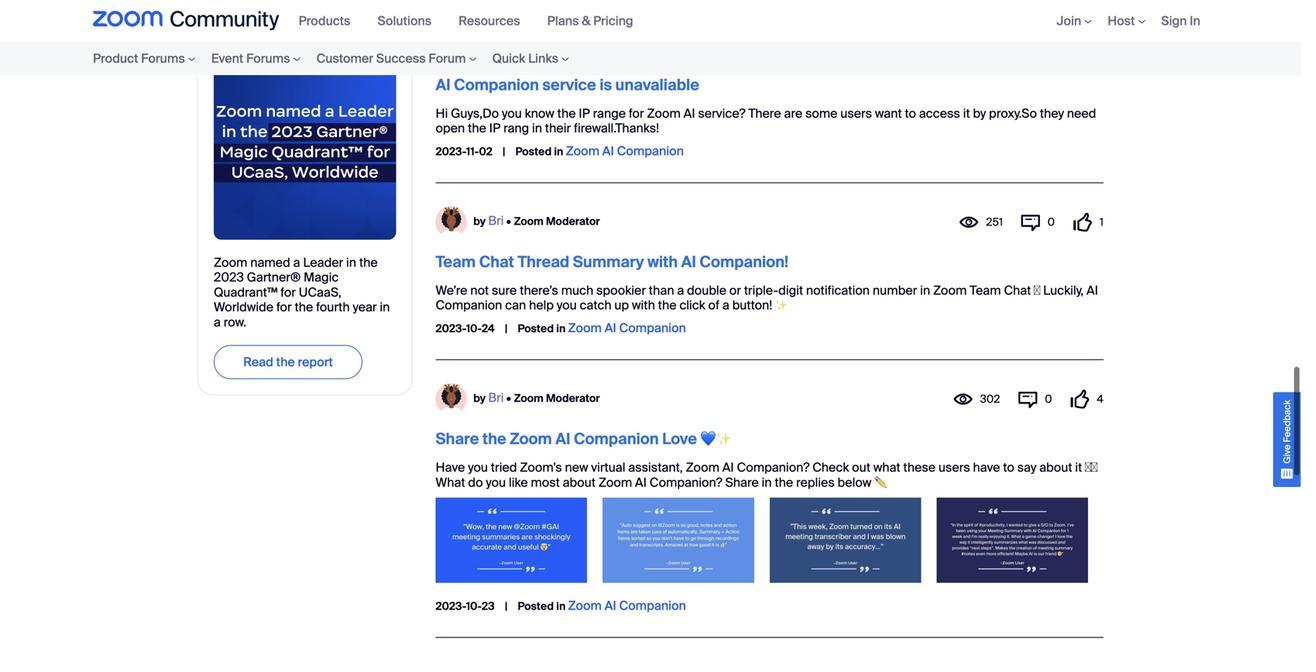 Task type: locate. For each thing, give the bounding box(es) containing it.
0 for team chat thread summary with ai companion!
[[1048, 215, 1055, 229]]

assistant,
[[629, 459, 683, 476]]

1 2023- from the top
[[436, 144, 466, 159]]

chat
[[479, 252, 514, 272], [1004, 282, 1031, 299]]

worldwide
[[214, 299, 274, 315]]

it left 
[[1076, 459, 1083, 476]]

1 horizontal spatial forums
[[246, 50, 290, 67]]

by inside by kevinking • listener
[[474, 37, 486, 51]]

bri link
[[488, 212, 504, 229], [488, 390, 504, 406]]

| inside 2023-10-24 | posted in zoom ai companion
[[505, 321, 508, 336]]

resources link
[[459, 13, 532, 29]]

posted inside 2023-11-02 | posted in zoom ai companion
[[516, 144, 552, 159]]

posted down help
[[518, 321, 554, 336]]

1 vertical spatial bri link
[[488, 390, 504, 406]]

than
[[649, 282, 675, 299]]

2 bri link from the top
[[488, 390, 504, 406]]

| right 24
[[505, 321, 508, 336]]

the up tried
[[483, 429, 507, 449]]

share down "💙✨"
[[726, 474, 759, 491]]

ai companion service is unavaliable link
[[436, 75, 700, 95]]

2 vertical spatial •
[[506, 391, 511, 405]]

by down 'resources'
[[474, 37, 486, 51]]

new
[[565, 459, 588, 476]]

1 vertical spatial zoom ai companion link
[[568, 320, 686, 336]]

share up have
[[436, 429, 479, 449]]

1 vertical spatial posted
[[518, 321, 554, 336]]

• inside by kevinking • listener
[[548, 37, 553, 51]]

companion? down love
[[650, 474, 723, 491]]

companion down firewall.thanks!
[[617, 143, 684, 159]]

the right read
[[276, 354, 295, 370]]

a right than
[[677, 282, 684, 299]]

10- for share
[[466, 599, 482, 614]]

0 vertical spatial team
[[436, 252, 476, 272]]

2023
[[214, 269, 244, 286]]

to
[[905, 105, 916, 122], [1003, 459, 1015, 476]]

posted down rang
[[516, 144, 552, 159]]

1 vertical spatial users
[[939, 459, 970, 476]]

you
[[502, 105, 522, 122], [557, 297, 577, 314], [468, 459, 488, 476], [486, 474, 506, 491]]

quadrant™️
[[214, 284, 278, 301]]

you left know
[[502, 105, 522, 122]]

2023- inside 2023-11-02 | posted in zoom ai companion
[[436, 144, 466, 159]]

heading
[[214, 0, 396, 42]]

in inside 2023-10-24 | posted in zoom ai companion
[[556, 321, 566, 336]]

with right up
[[632, 297, 655, 314]]

know
[[525, 105, 555, 122]]

• right bri icon
[[506, 391, 511, 405]]

1 bri from the top
[[488, 212, 504, 229]]

1 vertical spatial moderator
[[546, 391, 600, 405]]

a right of
[[723, 297, 730, 314]]

1 vertical spatial 2023-
[[436, 321, 466, 336]]

2 vertical spatial zoom ai companion link
[[568, 598, 686, 614]]

1 vertical spatial 10-
[[466, 599, 482, 614]]

• right bri image on the top
[[506, 214, 511, 228]]

| right 02
[[503, 144, 505, 159]]

0 vertical spatial moderator
[[546, 214, 600, 228]]

in down their
[[554, 144, 564, 159]]

product forums link
[[93, 42, 204, 75]]

2 forums from the left
[[246, 50, 290, 67]]

community.title image
[[93, 11, 279, 31]]

access
[[919, 105, 961, 122]]

quick links
[[492, 50, 559, 67]]

sign
[[1162, 13, 1187, 29]]

users
[[841, 105, 872, 122], [939, 459, 970, 476]]

quick links link
[[485, 42, 577, 75]]

forum
[[429, 50, 466, 67]]

service?
[[698, 105, 746, 122]]

1 vertical spatial with
[[632, 297, 655, 314]]

1 bri link from the top
[[488, 212, 504, 229]]

for
[[629, 105, 644, 122], [281, 284, 296, 301], [276, 299, 292, 315]]

bri for the
[[488, 390, 504, 406]]

posted right 23
[[518, 599, 554, 614]]

by bri • zoom moderator up share the zoom ai companion love 💙✨
[[474, 390, 600, 406]]

to for ai companion service is unavaliable
[[905, 105, 916, 122]]

we're
[[436, 282, 468, 299]]

0 vertical spatial by bri • zoom moderator
[[474, 212, 600, 229]]

sign in link
[[1162, 13, 1201, 29]]

| inside 2023-11-02 | posted in zoom ai companion
[[503, 144, 505, 159]]

in right rang
[[532, 120, 542, 136]]

ip
[[579, 105, 590, 122], [489, 120, 501, 136]]

companion down quick
[[454, 75, 539, 95]]

2 bri from the top
[[488, 390, 504, 406]]

the up year
[[359, 255, 378, 271]]

users inside hi guys,do you know the ip range for zoom ai service? there are some users want to access it by proxy.so they need open the ip rang in their firewall.thanks!
[[841, 105, 872, 122]]

0 horizontal spatial team
[[436, 252, 476, 272]]

zoom inside we're not sure there's much spookier than a double or triple-digit notification number in zoom team chat 﫣 luckily, ai companion can help you catch up with the click of a button! ✨
[[933, 282, 967, 299]]

2 2023- from the top
[[436, 321, 466, 336]]

2023- inside 2023-10-23 | posted in zoom ai companion
[[436, 599, 466, 614]]

2 vertical spatial |
[[505, 599, 508, 614]]

companion!
[[700, 252, 789, 272]]

0 vertical spatial bri
[[488, 212, 504, 229]]

companion up virtual
[[574, 429, 659, 449]]

0 vertical spatial posted
[[516, 144, 552, 159]]

chat left 﫣 on the right top of the page
[[1004, 282, 1031, 299]]

2 10- from the top
[[466, 599, 482, 614]]

ai testimonials (1).jpg image
[[937, 498, 1089, 583]]

1 forums from the left
[[141, 50, 185, 67]]

in
[[1190, 13, 1201, 29]]

posted inside 2023-10-24 | posted in zoom ai companion
[[518, 321, 554, 336]]

0 horizontal spatial users
[[841, 105, 872, 122]]

for down gartner®️
[[276, 299, 292, 315]]

in right number
[[920, 282, 931, 299]]

you up 2023-10-24 | posted in zoom ai companion
[[557, 297, 577, 314]]

with up than
[[648, 252, 678, 272]]

10- inside 2023-10-23 | posted in zoom ai companion
[[466, 599, 482, 614]]

by bri • zoom moderator up thread
[[474, 212, 600, 229]]

0 vertical spatial with
[[648, 252, 678, 272]]

0 horizontal spatial to
[[905, 105, 916, 122]]

2 moderator from the top
[[546, 391, 600, 405]]

zoom inside hi guys,do you know the ip range for zoom ai service? there are some users want to access it by proxy.so they need open the ip rang in their firewall.thanks!
[[647, 105, 681, 122]]

pricing
[[594, 13, 633, 29]]

or
[[730, 282, 741, 299]]

✨
[[776, 297, 788, 314]]

2023- down the open
[[436, 144, 466, 159]]

menu bar
[[291, 0, 653, 42], [1034, 0, 1209, 42], [62, 42, 608, 75]]

the right know
[[558, 105, 576, 122]]

ip left range
[[579, 105, 590, 122]]

0 vertical spatial share
[[436, 429, 479, 449]]

1 vertical spatial •
[[506, 214, 511, 228]]

2 by bri • zoom moderator from the top
[[474, 390, 600, 406]]

team up we're
[[436, 252, 476, 272]]

by for team chat thread summary with ai companion!
[[474, 214, 486, 228]]

solutions link
[[378, 13, 443, 29]]

like
[[509, 474, 528, 491]]

zoom ai companion link for ai
[[568, 320, 686, 336]]

•
[[548, 37, 553, 51], [506, 214, 511, 228], [506, 391, 511, 405]]

2 vertical spatial posted
[[518, 599, 554, 614]]

to inside have you tried zoom's new virtual assistant, zoom ai companion? check out what these users have to say about it  what do you like most about zoom ai companion? share in the replies below ✏️
[[1003, 459, 1015, 476]]

in right 23
[[556, 599, 566, 614]]

zoom ai companion link
[[566, 143, 684, 159], [568, 320, 686, 336], [568, 598, 686, 614]]

about right the most
[[563, 474, 596, 491]]

1 vertical spatial it
[[1076, 459, 1083, 476]]

the left replies at the bottom of page
[[775, 474, 794, 491]]

by left proxy.so
[[973, 105, 986, 122]]

| right 23
[[505, 599, 508, 614]]

2023- left 24
[[436, 321, 466, 336]]

0 vertical spatial •
[[548, 37, 553, 51]]

host link
[[1108, 13, 1146, 29]]

forums inside "link"
[[141, 50, 185, 67]]

• left listener
[[548, 37, 553, 51]]

1 vertical spatial share
[[726, 474, 759, 491]]

triple-
[[744, 282, 779, 299]]

bri link right bri icon
[[488, 390, 504, 406]]

2023- left 23
[[436, 599, 466, 614]]

forums down community.title image
[[141, 50, 185, 67]]

moderator up share the zoom ai companion love 💙✨
[[546, 391, 600, 405]]

companion inside we're not sure there's much spookier than a double or triple-digit notification number in zoom team chat 﫣 luckily, ai companion can help you catch up with the click of a button! ✨
[[436, 297, 502, 314]]

posted
[[516, 144, 552, 159], [518, 321, 554, 336], [518, 599, 554, 614]]

users left want
[[841, 105, 872, 122]]

1 horizontal spatial team
[[970, 282, 1001, 299]]

users for ai companion service is unavaliable
[[841, 105, 872, 122]]

0 for share the zoom ai companion love 💙✨
[[1045, 392, 1052, 406]]

1 horizontal spatial chat
[[1004, 282, 1031, 299]]

you inside we're not sure there's much spookier than a double or triple-digit notification number in zoom team chat 﫣 luckily, ai companion can help you catch up with the click of a button! ✨
[[557, 297, 577, 314]]

fourth
[[316, 299, 350, 315]]

1 vertical spatial |
[[505, 321, 508, 336]]

bri right bri image on the top
[[488, 212, 504, 229]]

ip left rang
[[489, 120, 501, 136]]

about right say
[[1040, 459, 1073, 476]]

bri right bri icon
[[488, 390, 504, 406]]

1 vertical spatial to
[[1003, 459, 1015, 476]]

0 horizontal spatial forums
[[141, 50, 185, 67]]

| for companion
[[503, 144, 505, 159]]

menu bar containing products
[[291, 0, 653, 42]]

it right access at top right
[[963, 105, 970, 122]]

the
[[558, 105, 576, 122], [468, 120, 487, 136], [359, 255, 378, 271], [658, 297, 677, 314], [295, 299, 313, 315], [276, 354, 295, 370], [483, 429, 507, 449], [775, 474, 794, 491]]

luckily,
[[1044, 282, 1084, 299]]

forums for product forums
[[141, 50, 185, 67]]

companion down 'ai testimonials (2).jpg' image
[[619, 598, 686, 614]]

the inside we're not sure there's much spookier than a double or triple-digit notification number in zoom team chat 﫣 luckily, ai companion can help you catch up with the click of a button! ✨
[[658, 297, 677, 314]]

product
[[93, 50, 138, 67]]

3 2023- from the top
[[436, 599, 466, 614]]

• for service
[[548, 37, 553, 51]]

read the report link
[[214, 345, 363, 379]]

companion
[[454, 75, 539, 95], [617, 143, 684, 159], [436, 297, 502, 314], [619, 320, 686, 336], [574, 429, 659, 449], [619, 598, 686, 614]]

0 vertical spatial |
[[503, 144, 505, 159]]

moderator for summary
[[546, 214, 600, 228]]

2 vertical spatial 2023-
[[436, 599, 466, 614]]

&
[[582, 13, 591, 29]]

can
[[505, 297, 526, 314]]

2023-11-02 | posted in zoom ai companion
[[436, 143, 684, 159]]

1 horizontal spatial to
[[1003, 459, 1015, 476]]

team left 﫣 on the right top of the page
[[970, 282, 1001, 299]]

1 vertical spatial bri
[[488, 390, 504, 406]]

bri link right bri image on the top
[[488, 212, 504, 229]]

0 vertical spatial bri link
[[488, 212, 504, 229]]

leader
[[303, 255, 343, 271]]

0 horizontal spatial chat
[[479, 252, 514, 272]]

| inside 2023-10-23 | posted in zoom ai companion
[[505, 599, 508, 614]]

check
[[813, 459, 849, 476]]

0 vertical spatial 10-
[[466, 321, 482, 336]]

have
[[436, 459, 465, 476]]

0 vertical spatial users
[[841, 105, 872, 122]]

24
[[482, 321, 495, 336]]

product forums
[[93, 50, 185, 67]]

for left ucaas,
[[281, 284, 296, 301]]

bri image
[[436, 206, 467, 237]]

products
[[299, 13, 351, 29]]

1 by bri • zoom moderator from the top
[[474, 212, 600, 229]]

0 vertical spatial to
[[905, 105, 916, 122]]

summary
[[573, 252, 644, 272]]

companion? left the check
[[737, 459, 810, 476]]

guys,do
[[451, 105, 499, 122]]

ai testimonials (3).jpg image
[[770, 498, 921, 583]]

2023-
[[436, 144, 466, 159], [436, 321, 466, 336], [436, 599, 466, 614]]

by inside hi guys,do you know the ip range for zoom ai service? there are some users want to access it by proxy.so they need open the ip rang in their firewall.thanks!
[[973, 105, 986, 122]]

companion down up
[[619, 320, 686, 336]]

1 horizontal spatial share
[[726, 474, 759, 491]]

the up 11-
[[468, 120, 487, 136]]

0 horizontal spatial about
[[563, 474, 596, 491]]

bri for chat
[[488, 212, 504, 229]]

for right range
[[629, 105, 644, 122]]

share the zoom ai companion love 💙✨
[[436, 429, 732, 449]]

magic
[[304, 269, 339, 286]]

to inside hi guys,do you know the ip range for zoom ai service? there are some users want to access it by proxy.so they need open the ip rang in their firewall.thanks!
[[905, 105, 916, 122]]

you right do
[[486, 474, 506, 491]]

by kevinking • listener
[[474, 35, 598, 52]]

1 vertical spatial team
[[970, 282, 1001, 299]]

0 vertical spatial it
[[963, 105, 970, 122]]

1 horizontal spatial users
[[939, 459, 970, 476]]

in left replies at the bottom of page
[[762, 474, 772, 491]]

posted for thread
[[518, 321, 554, 336]]

the left click
[[658, 297, 677, 314]]

in down much
[[556, 321, 566, 336]]

by bri • zoom moderator for thread
[[474, 212, 600, 229]]

host
[[1108, 13, 1135, 29]]

10- down the ai testimonials.jpg image at left
[[466, 599, 482, 614]]

users left have
[[939, 459, 970, 476]]

0 vertical spatial 2023-
[[436, 144, 466, 159]]

2023- inside 2023-10-24 | posted in zoom ai companion
[[436, 321, 466, 336]]

by right bri icon
[[474, 391, 486, 405]]

is
[[600, 75, 612, 95]]

10- inside 2023-10-24 | posted in zoom ai companion
[[466, 321, 482, 336]]

1 vertical spatial by bri • zoom moderator
[[474, 390, 600, 406]]

zoom
[[647, 105, 681, 122], [566, 143, 600, 159], [514, 214, 544, 228], [214, 255, 247, 271], [933, 282, 967, 299], [568, 320, 602, 336], [514, 391, 544, 405], [510, 429, 552, 449], [686, 459, 720, 476], [599, 474, 632, 491], [568, 598, 602, 614]]

about
[[1040, 459, 1073, 476], [563, 474, 596, 491]]

chat up the sure
[[479, 252, 514, 272]]

moderator up thread
[[546, 214, 600, 228]]

forums for event forums
[[246, 50, 290, 67]]

do
[[468, 474, 483, 491]]

a right named
[[293, 255, 300, 271]]

companion up 24
[[436, 297, 502, 314]]

by bri • zoom moderator
[[474, 212, 600, 229], [474, 390, 600, 406]]

1 vertical spatial chat
[[1004, 282, 1031, 299]]

products link
[[299, 13, 362, 29]]

| for chat
[[505, 321, 508, 336]]

of
[[709, 297, 720, 314]]

0 horizontal spatial companion?
[[650, 474, 723, 491]]

1 10- from the top
[[466, 321, 482, 336]]

in inside 2023-11-02 | posted in zoom ai companion
[[554, 144, 564, 159]]

click
[[680, 297, 706, 314]]

resources
[[459, 13, 520, 29]]

moderator
[[546, 214, 600, 228], [546, 391, 600, 405]]

posted inside 2023-10-23 | posted in zoom ai companion
[[518, 599, 554, 614]]

zoom's
[[520, 459, 562, 476]]

by right bri image on the top
[[474, 214, 486, 228]]

forums
[[141, 50, 185, 67], [246, 50, 290, 67]]

solutions
[[378, 13, 432, 29]]

0 horizontal spatial it
[[963, 105, 970, 122]]

to right want
[[905, 105, 916, 122]]

customer success forum
[[317, 50, 466, 67]]

a
[[293, 255, 300, 271], [677, 282, 684, 299], [723, 297, 730, 314], [214, 314, 221, 330]]

in inside have you tried zoom's new virtual assistant, zoom ai companion? check out what these users have to say about it  what do you like most about zoom ai companion? share in the replies below ✏️
[[762, 474, 772, 491]]

users inside have you tried zoom's new virtual assistant, zoom ai companion? check out what these users have to say about it  what do you like most about zoom ai companion? share in the replies below ✏️
[[939, 459, 970, 476]]

thread
[[518, 252, 570, 272]]

posted for service
[[516, 144, 552, 159]]

1 horizontal spatial it
[[1076, 459, 1083, 476]]

10- down not
[[466, 321, 482, 336]]

range
[[593, 105, 626, 122]]

1 moderator from the top
[[546, 214, 600, 228]]

to left say
[[1003, 459, 1015, 476]]

forums right event
[[246, 50, 290, 67]]



Task type: vqa. For each thing, say whether or not it's contained in the screenshot.
Getting Started Guide Community Terms and Guidelines's Started
no



Task type: describe. For each thing, give the bounding box(es) containing it.
for inside hi guys,do you know the ip range for zoom ai service? there are some users want to access it by proxy.so they need open the ip rang in their firewall.thanks!
[[629, 105, 644, 122]]

listener
[[556, 37, 598, 51]]

in inside we're not sure there's much spookier than a double or triple-digit notification number in zoom team chat 﫣 luckily, ai companion can help you catch up with the click of a button! ✨
[[920, 282, 931, 299]]

there
[[749, 105, 781, 122]]

zoom ai companion link for love
[[568, 598, 686, 614]]

team inside we're not sure there's much spookier than a double or triple-digit notification number in zoom team chat 﫣 luckily, ai companion can help you catch up with the click of a button! ✨
[[970, 282, 1001, 299]]

by bri • zoom moderator for zoom
[[474, 390, 600, 406]]

• for zoom
[[506, 391, 511, 405]]

plans & pricing
[[547, 13, 633, 29]]

zoom inside zoom named a leader in the 2023 gartner®️ magic quadrant™️ for ucaas, worldwide for the fourth year in a row.
[[214, 255, 247, 271]]

a left the row.
[[214, 314, 221, 330]]

moderator for ai
[[546, 391, 600, 405]]

most
[[531, 474, 560, 491]]

0 horizontal spatial share
[[436, 429, 479, 449]]

kevinking link
[[488, 35, 545, 52]]

much
[[561, 282, 594, 299]]

named
[[250, 255, 290, 271]]

plans & pricing link
[[547, 13, 645, 29]]

1
[[1100, 215, 1104, 229]]

out
[[852, 459, 871, 476]]

team chat thread summary with ai companion!
[[436, 252, 789, 272]]

are
[[784, 105, 803, 122]]

1 horizontal spatial about
[[1040, 459, 1073, 476]]

read the report
[[243, 354, 333, 370]]

customer
[[317, 50, 373, 67]]

23
[[482, 599, 495, 614]]

in right 'leader'
[[346, 255, 356, 271]]

event forums link
[[204, 42, 309, 75]]

bri link for the
[[488, 390, 504, 406]]

share the zoom ai companion love 💙✨ link
[[436, 429, 732, 449]]

not
[[471, 282, 489, 299]]

02
[[479, 144, 493, 159]]

report
[[298, 354, 333, 370]]

by for share the zoom ai companion love 💙✨
[[474, 391, 486, 405]]

by for ai companion service is unavaliable
[[474, 37, 486, 51]]

virtual
[[591, 459, 626, 476]]

1 horizontal spatial companion?
[[737, 459, 810, 476]]

help
[[529, 297, 554, 314]]

firewall.thanks!
[[574, 120, 659, 136]]

we're not sure there's much spookier than a double or triple-digit notification number in zoom team chat 﫣 luckily, ai companion can help you catch up with the click of a button! ✨
[[436, 282, 1099, 314]]

menu bar containing join
[[1034, 0, 1209, 42]]

to for share the zoom ai companion love 💙✨
[[1003, 459, 1015, 476]]

ai testimonials.jpg image
[[436, 498, 587, 583]]

the inside have you tried zoom's new virtual assistant, zoom ai companion? check out what these users have to say about it  what do you like most about zoom ai companion? share in the replies below ✏️
[[775, 474, 794, 491]]

there's
[[520, 282, 558, 299]]

join link
[[1057, 13, 1093, 29]]

ai inside we're not sure there's much spookier than a double or triple-digit notification number in zoom team chat 﫣 luckily, ai companion can help you catch up with the click of a button! ✨
[[1087, 282, 1099, 299]]

you inside hi guys,do you know the ip range for zoom ai service? there are some users want to access it by proxy.so they need open the ip rang in their firewall.thanks!
[[502, 105, 522, 122]]

2023- for ai
[[436, 144, 466, 159]]

these
[[904, 459, 936, 476]]

what
[[436, 474, 465, 491]]

replies
[[796, 474, 835, 491]]

you left tried
[[468, 459, 488, 476]]

have
[[973, 459, 1001, 476]]

0 for ai companion service is unavaliable
[[1045, 38, 1052, 52]]

2023-10-24 | posted in zoom ai companion
[[436, 320, 686, 336]]

catch
[[580, 297, 612, 314]]

2023- for team
[[436, 321, 466, 336]]

ai inside hi guys,do you know the ip range for zoom ai service? there are some users want to access it by proxy.so they need open the ip rang in their firewall.thanks!
[[684, 105, 695, 122]]

posted for zoom
[[518, 599, 554, 614]]

it inside hi guys,do you know the ip range for zoom ai service? there are some users want to access it by proxy.so they need open the ip rang in their firewall.thanks!
[[963, 105, 970, 122]]

zoom named a leader in the 2023 gartner®️ magic quadrant™️ for ucaas, worldwide for the fourth year in a row.
[[214, 255, 390, 330]]

302
[[981, 392, 1001, 406]]

in right year
[[380, 299, 390, 315]]

2023- for share
[[436, 599, 466, 614]]

users for share the zoom ai companion love 💙✨
[[939, 459, 970, 476]]

251
[[986, 215, 1003, 229]]

proxy.so
[[989, 105, 1037, 122]]

1 horizontal spatial ip
[[579, 105, 590, 122]]

success
[[376, 50, 426, 67]]

rang
[[504, 120, 529, 136]]

service
[[543, 75, 596, 95]]

sure
[[492, 282, 517, 299]]

with inside we're not sure there's much spookier than a double or triple-digit notification number in zoom team chat 﫣 luckily, ai companion can help you catch up with the click of a button! ✨
[[632, 297, 655, 314]]

event
[[211, 50, 243, 67]]

in inside 2023-10-23 | posted in zoom ai companion
[[556, 599, 566, 614]]

sign in
[[1162, 13, 1201, 29]]

the left fourth
[[295, 299, 313, 315]]

💙✨
[[701, 429, 732, 449]]

0 horizontal spatial ip
[[489, 120, 501, 136]]

0 vertical spatial zoom ai companion link
[[566, 143, 684, 159]]

quick
[[492, 50, 526, 67]]

kevinking image
[[436, 29, 467, 60]]

168
[[983, 38, 1000, 52]]

kevinking
[[488, 35, 545, 52]]

| for the
[[505, 599, 508, 614]]

open
[[436, 120, 465, 136]]

want
[[875, 105, 902, 122]]

10- for team
[[466, 321, 482, 336]]

hi guys,do you know the ip range for zoom ai service? there are some users want to access it by proxy.so they need open the ip rang in their firewall.thanks!
[[436, 105, 1097, 136]]

row.
[[224, 314, 246, 330]]

• for thread
[[506, 214, 511, 228]]

read
[[243, 354, 273, 370]]

0 vertical spatial chat
[[479, 252, 514, 272]]

they
[[1040, 105, 1064, 122]]

year
[[353, 299, 377, 315]]

links
[[528, 50, 559, 67]]

it inside have you tried zoom's new virtual assistant, zoom ai companion? check out what these users have to say about it  what do you like most about zoom ai companion? share in the replies below ✏️
[[1076, 459, 1083, 476]]

up
[[615, 297, 629, 314]]

their
[[545, 120, 571, 136]]

chat inside we're not sure there's much spookier than a double or triple-digit notification number in zoom team chat 﫣 luckily, ai companion can help you catch up with the click of a button! ✨
[[1004, 282, 1031, 299]]

menu bar containing product forums
[[62, 42, 608, 75]]

11-
[[466, 144, 479, 159]]

in inside hi guys,do you know the ip range for zoom ai service? there are some users want to access it by proxy.so they need open the ip rang in their firewall.thanks!
[[532, 120, 542, 136]]

number
[[873, 282, 918, 299]]

bri image
[[436, 384, 467, 415]]


[[1085, 459, 1098, 476]]

love
[[663, 429, 697, 449]]

say
[[1018, 459, 1037, 476]]

have you tried zoom's new virtual assistant, zoom ai companion? check out what these users have to say about it  what do you like most about zoom ai companion? share in the replies below ✏️
[[436, 459, 1098, 491]]

share inside have you tried zoom's new virtual assistant, zoom ai companion? check out what these users have to say about it  what do you like most about zoom ai companion? share in the replies below ✏️
[[726, 474, 759, 491]]

ai companion service is unavaliable
[[436, 75, 700, 95]]

bri link for chat
[[488, 212, 504, 229]]

ai testimonials (2).jpg image
[[603, 498, 754, 583]]

4
[[1097, 392, 1104, 406]]

hi
[[436, 105, 448, 122]]

tried
[[491, 459, 517, 476]]

team chat thread summary with ai companion! link
[[436, 252, 789, 272]]



